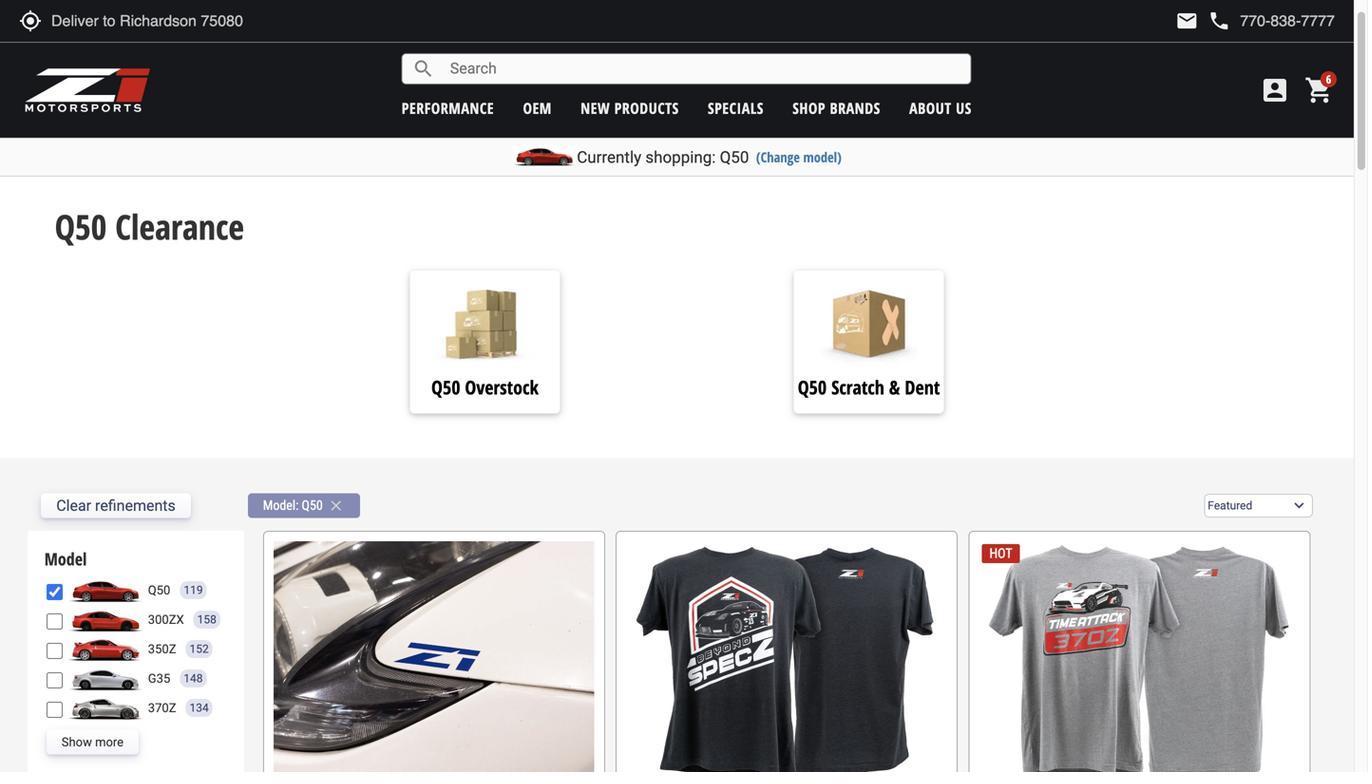 Task type: describe. For each thing, give the bounding box(es) containing it.
phone link
[[1208, 10, 1335, 32]]

infiniti q50 sedan hybrid v37 2014 2015 2016 2017 2018 2019 2020 vq37vhr 2.0t 3.0t 3.7l red sport redsport vr30ddtt z1 motorsports image
[[67, 578, 143, 603]]

(change
[[756, 148, 800, 166]]

nissan 370z z34 2009 2010 2011 2012 2013 2014 2015 2016 2017 2018 2019 3.7l vq37vhr vhr nismo z1 motorsports image
[[67, 696, 143, 721]]

scratch
[[832, 375, 885, 401]]

show more button
[[46, 730, 139, 755]]

performance link
[[402, 98, 494, 118]]

shop brands
[[793, 98, 881, 118]]

300zx
[[148, 613, 184, 627]]

my_location
[[19, 10, 42, 32]]

q50 scratch & dent
[[798, 375, 940, 401]]

z1 motorsports logo image
[[24, 67, 152, 114]]

119
[[184, 584, 203, 597]]

new products link
[[581, 98, 679, 118]]

refinements
[[95, 497, 176, 515]]

specials link
[[708, 98, 764, 118]]

q50 for q50 scratch & dent
[[798, 375, 827, 401]]

nissan 300zx z32 1990 1991 1992 1993 1994 1995 1996 vg30dett vg30de twin turbo non turbo z1 motorsports image
[[67, 608, 143, 632]]

specials
[[708, 98, 764, 118]]

about us link
[[909, 98, 972, 118]]

q50 clearance
[[55, 204, 244, 250]]

q50 inside model: q50 close
[[302, 498, 323, 514]]

158
[[197, 613, 217, 627]]

148
[[184, 672, 203, 686]]

mail
[[1176, 10, 1199, 32]]

new products
[[581, 98, 679, 118]]

q50 overstock link
[[410, 375, 560, 401]]

clear refinements
[[56, 497, 176, 515]]

q50 for q50
[[148, 583, 170, 597]]

model
[[44, 548, 87, 571]]

q50 for q50 clearance
[[55, 204, 107, 250]]

(change model) link
[[756, 148, 842, 166]]

more
[[95, 735, 124, 750]]

show
[[62, 735, 92, 750]]

370z
[[148, 701, 176, 715]]

model:
[[263, 498, 299, 514]]

search
[[412, 57, 435, 80]]



Task type: vqa. For each thing, say whether or not it's contained in the screenshot.
Q50 Scratch & Dent
yes



Task type: locate. For each thing, give the bounding box(es) containing it.
dent
[[905, 375, 940, 401]]

152
[[190, 643, 209, 656]]

shop
[[793, 98, 826, 118]]

shopping:
[[646, 148, 716, 167]]

q50 for q50 overstock
[[431, 375, 460, 401]]

oem link
[[523, 98, 552, 118]]

model: q50 close
[[263, 498, 345, 515]]

nissan 350z z33 2003 2004 2005 2006 2007 2008 2009 vq35de 3.5l revup rev up vq35hr nismo z1 motorsports image
[[67, 637, 143, 662]]

close
[[328, 498, 345, 515]]

model)
[[803, 148, 842, 166]]

phone
[[1208, 10, 1231, 32]]

350z
[[148, 642, 176, 656]]

infiniti g35 coupe sedan v35 v36 skyline 2003 2004 2005 2006 2007 2008 3.5l vq35de revup rev up vq35hr z1 motorsports image
[[67, 667, 143, 691]]

q50 overstock
[[431, 375, 539, 401]]

show more
[[62, 735, 124, 750]]

us
[[956, 98, 972, 118]]

mail phone
[[1176, 10, 1231, 32]]

clear refinements button
[[41, 494, 191, 518]]

clearance
[[115, 204, 244, 250]]

oem
[[523, 98, 552, 118]]

134
[[190, 702, 209, 715]]

clear
[[56, 497, 91, 515]]

products
[[614, 98, 679, 118]]

g35
[[148, 672, 170, 686]]

currently
[[577, 148, 642, 167]]

q50 scratch & dent link
[[794, 375, 944, 401]]

account_box
[[1260, 75, 1290, 105]]

new
[[581, 98, 610, 118]]

about us
[[909, 98, 972, 118]]

None checkbox
[[46, 643, 63, 660], [46, 702, 63, 718], [46, 643, 63, 660], [46, 702, 63, 718]]

about
[[909, 98, 952, 118]]

brands
[[830, 98, 881, 118]]

&
[[889, 375, 900, 401]]

currently shopping: q50 (change model)
[[577, 148, 842, 167]]

Search search field
[[435, 54, 971, 84]]

shop brands link
[[793, 98, 881, 118]]

None checkbox
[[46, 584, 63, 601], [46, 614, 63, 630], [46, 673, 63, 689], [46, 584, 63, 601], [46, 614, 63, 630], [46, 673, 63, 689]]

shopping_cart
[[1305, 75, 1335, 105]]

q50
[[720, 148, 749, 167], [55, 204, 107, 250], [431, 375, 460, 401], [798, 375, 827, 401], [302, 498, 323, 514], [148, 583, 170, 597]]

shopping_cart link
[[1300, 75, 1335, 105]]

overstock
[[465, 375, 539, 401]]

account_box link
[[1255, 75, 1295, 105]]

performance
[[402, 98, 494, 118]]

mail link
[[1176, 10, 1199, 32]]



